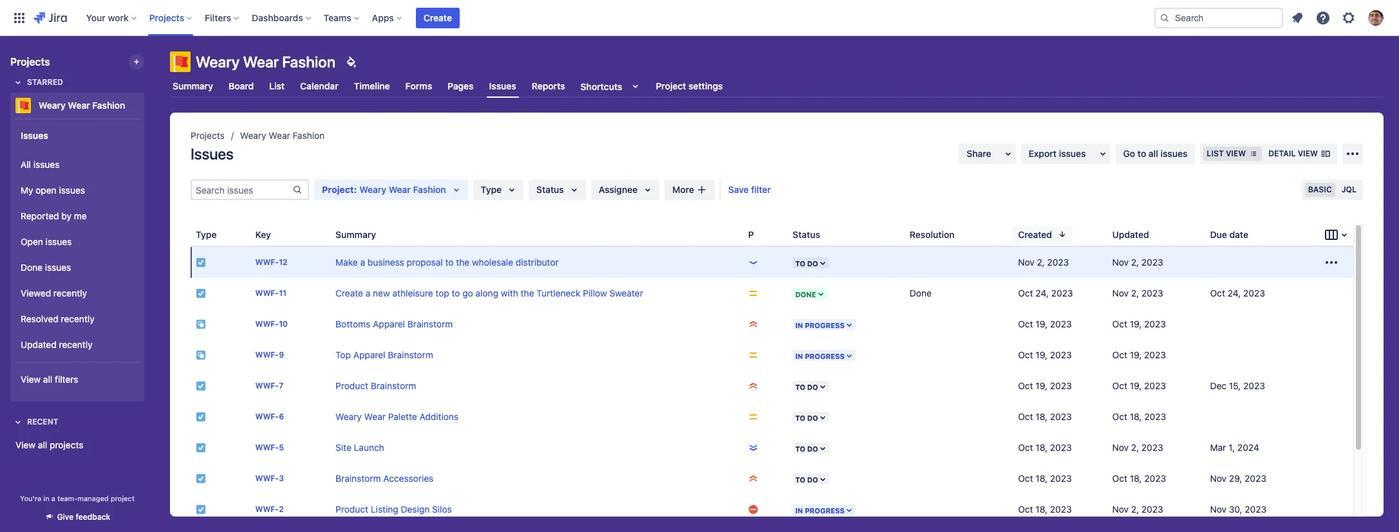 Task type: describe. For each thing, give the bounding box(es) containing it.
sorted in descending order image
[[1057, 229, 1067, 240]]

sort in ascending order image for status
[[825, 229, 836, 240]]

type inside type button
[[196, 229, 217, 240]]

wwf- for product listing design silos
[[255, 505, 279, 515]]

resolution button
[[904, 226, 975, 244]]

medium image
[[748, 412, 759, 422]]

all for filters
[[43, 374, 52, 385]]

starred
[[27, 77, 63, 87]]

drag column image for updated
[[1107, 227, 1123, 242]]

30,
[[1229, 504, 1242, 515]]

issue operations menu image
[[1324, 255, 1339, 270]]

nov 30, 2023
[[1210, 504, 1267, 515]]

tab list containing issues
[[162, 75, 1391, 98]]

task image for product
[[196, 381, 206, 391]]

view all projects link
[[10, 434, 144, 457]]

wwf-10 link
[[255, 320, 288, 329]]

updated recently link
[[15, 332, 139, 358]]

teams
[[324, 12, 351, 23]]

type inside type dropdown button
[[481, 184, 502, 195]]

wwf- for weary wear palette additions
[[255, 412, 279, 422]]

drag column image for key
[[250, 227, 266, 242]]

recently for updated recently
[[59, 339, 93, 350]]

wholesale
[[472, 257, 513, 268]]

dashboards button
[[248, 7, 316, 28]]

share
[[967, 148, 991, 159]]

shortcuts button
[[578, 75, 645, 98]]

create a new athleisure top to go along with the turtleneck pillow sweater link
[[335, 288, 643, 299]]

board
[[229, 80, 254, 91]]

save filter button
[[720, 180, 779, 200]]

sweater
[[609, 288, 643, 299]]

you're in a team-managed project
[[20, 494, 135, 503]]

your profile and settings image
[[1368, 10, 1384, 25]]

make a business proposal to the wholesale distributor
[[335, 257, 559, 268]]

drag column image for status
[[787, 227, 803, 242]]

status inside button
[[793, 229, 820, 240]]

bottoms apparel brainstorm
[[335, 319, 453, 330]]

view all filters link
[[15, 367, 139, 393]]

viewed
[[21, 288, 51, 298]]

collapse starred projects image
[[10, 75, 26, 90]]

row containing weary wear palette additions
[[191, 402, 1353, 433]]

done issues link
[[15, 255, 139, 281]]

reported by me link
[[15, 203, 139, 229]]

0 vertical spatial to
[[1138, 148, 1146, 159]]

all for projects
[[38, 440, 47, 451]]

apparel for top
[[353, 350, 385, 361]]

10
[[279, 320, 288, 329]]

1 vertical spatial to
[[445, 257, 454, 268]]

11
[[279, 289, 287, 298]]

done for done
[[910, 288, 932, 299]]

give
[[57, 512, 74, 522]]

brainstorm up weary wear palette additions
[[371, 381, 416, 391]]

along
[[476, 288, 498, 299]]

create for create
[[424, 12, 452, 23]]

0 vertical spatial all
[[1149, 148, 1158, 159]]

1 oct 24, 2023 from the left
[[1018, 288, 1073, 299]]

updated for updated recently
[[21, 339, 56, 350]]

wwf-6
[[255, 412, 284, 422]]

brainstorm down the bottoms apparel brainstorm link
[[388, 350, 433, 361]]

p
[[748, 229, 754, 240]]

primary element
[[8, 0, 1154, 36]]

my open issues
[[21, 185, 85, 195]]

detail view
[[1268, 149, 1318, 158]]

project
[[111, 494, 135, 503]]

projects for projects popup button
[[149, 12, 184, 23]]

2 vertical spatial to
[[452, 288, 460, 299]]

1 horizontal spatial weary wear fashion link
[[240, 128, 325, 144]]

a for make
[[360, 257, 365, 268]]

project : weary wear fashion
[[322, 184, 446, 195]]

view for list view
[[1226, 149, 1246, 158]]

group containing all issues
[[15, 148, 139, 362]]

created
[[1018, 229, 1052, 240]]

wwf-7
[[255, 381, 283, 391]]

issue operations menu image
[[1324, 502, 1339, 518]]

a for create
[[366, 288, 370, 299]]

wwf-9
[[255, 351, 284, 360]]

apps
[[372, 12, 394, 23]]

task image for create
[[196, 288, 206, 299]]

wwf- for create a new athleisure top to go along with the turtleneck pillow sweater
[[255, 289, 279, 298]]

2 vertical spatial weary wear fashion
[[240, 130, 325, 141]]

team-
[[57, 494, 78, 503]]

weary wear palette additions link
[[335, 411, 458, 422]]

timeline
[[354, 80, 390, 91]]

status inside dropdown button
[[536, 184, 564, 195]]

wwf- for site launch
[[255, 443, 279, 453]]

listing
[[371, 504, 398, 515]]

row containing bottoms apparel brainstorm
[[191, 309, 1353, 340]]

give feedback button
[[37, 507, 118, 528]]

turtleneck
[[537, 288, 580, 299]]

viewed recently link
[[15, 281, 139, 306]]

mar
[[1210, 442, 1226, 453]]

drag column image for p
[[743, 227, 759, 242]]

weary right projects link
[[240, 130, 266, 141]]

pages
[[448, 80, 474, 91]]

export issues button
[[1021, 144, 1110, 164]]

2, for oct 18, 2023
[[1131, 504, 1139, 515]]

row containing brainstorm accessories
[[191, 464, 1353, 494]]

accessories
[[383, 473, 434, 484]]

banner containing your work
[[0, 0, 1399, 36]]

product brainstorm
[[335, 381, 416, 391]]

resolved recently
[[21, 313, 94, 324]]

list for list
[[269, 80, 285, 91]]

weary down starred
[[39, 100, 66, 111]]

issues element
[[191, 223, 1353, 532]]

chevron down icon image
[[1337, 227, 1352, 243]]

product brainstorm link
[[335, 381, 416, 391]]

set background color image
[[343, 54, 359, 70]]

view for view all filters
[[21, 374, 41, 385]]

product listing design silos
[[335, 504, 452, 515]]

wwf-2
[[255, 505, 284, 515]]

addicon image
[[697, 185, 707, 195]]

detail
[[1268, 149, 1296, 158]]

issues for done issues
[[45, 262, 71, 273]]

create project image
[[131, 57, 142, 67]]

drag column image for resolution
[[904, 227, 920, 242]]

projects for projects link
[[191, 130, 225, 141]]

lowest image
[[748, 443, 759, 453]]

medium high image
[[748, 505, 759, 515]]

drag column image for type
[[191, 227, 206, 242]]

wwf-11
[[255, 289, 287, 298]]

distributor
[[516, 257, 559, 268]]

weary up the board
[[196, 53, 240, 71]]

collapse recent projects image
[[10, 415, 26, 430]]

2024
[[1237, 442, 1259, 453]]

open export issues dropdown image
[[1095, 146, 1110, 162]]

forms
[[405, 80, 432, 91]]

list for list view
[[1207, 149, 1224, 158]]

task image for brainstorm
[[196, 474, 206, 484]]

reports
[[532, 80, 565, 91]]

project for project settings
[[656, 80, 686, 91]]

row containing product listing design silos
[[191, 494, 1353, 525]]

your
[[86, 12, 105, 23]]

apparel for bottoms
[[373, 319, 405, 330]]

Search field
[[1154, 7, 1283, 28]]

row containing site launch
[[191, 433, 1353, 464]]

summary inside button
[[335, 229, 376, 240]]

export
[[1029, 148, 1057, 159]]

projects link
[[191, 128, 225, 144]]

issues for all issues
[[33, 159, 60, 170]]

weary right :
[[359, 184, 386, 195]]

reports link
[[529, 75, 568, 98]]

sort in ascending order image for summary
[[381, 229, 391, 240]]

jql
[[1342, 185, 1357, 194]]

date
[[1229, 229, 1248, 240]]

apps button
[[368, 7, 407, 28]]

silos
[[432, 504, 452, 515]]

highest image for oct 19, 2023
[[748, 319, 759, 330]]

shortcuts
[[581, 81, 622, 92]]

group containing issues
[[15, 118, 139, 400]]

resolved recently link
[[15, 306, 139, 332]]

wear inside issues element
[[364, 411, 386, 422]]

row containing create a new athleisure top to go along with the turtleneck pillow sweater
[[191, 278, 1353, 309]]

go
[[462, 288, 473, 299]]

pillow
[[583, 288, 607, 299]]

help image
[[1315, 10, 1331, 25]]

assignee
[[599, 184, 638, 195]]

board link
[[226, 75, 256, 98]]

0 horizontal spatial summary
[[173, 80, 213, 91]]

issues for projects link
[[191, 145, 233, 163]]

additions
[[419, 411, 458, 422]]

drag column image for created
[[1013, 227, 1028, 242]]

type button
[[191, 226, 237, 244]]



Task type: vqa. For each thing, say whether or not it's contained in the screenshot.
second "list item" from left
no



Task type: locate. For each thing, give the bounding box(es) containing it.
done down resolution in the top right of the page
[[910, 288, 932, 299]]

0 vertical spatial medium image
[[748, 288, 759, 299]]

1 row from the top
[[191, 247, 1353, 278]]

status button
[[529, 180, 586, 200]]

15,
[[1229, 381, 1241, 391]]

drag column image inside "key" button
[[250, 227, 266, 242]]

5 wwf- from the top
[[255, 381, 279, 391]]

wear up list link
[[243, 53, 279, 71]]

drag column image inside resolution button
[[904, 227, 920, 242]]

wwf-3 link
[[255, 474, 284, 484]]

managed
[[78, 494, 109, 503]]

0 horizontal spatial status
[[536, 184, 564, 195]]

project settings
[[656, 80, 723, 91]]

banner
[[0, 0, 1399, 36]]

1 horizontal spatial view
[[1298, 149, 1318, 158]]

in
[[43, 494, 49, 503]]

medium image down low icon at the right of the page
[[748, 288, 759, 299]]

8 row from the top
[[191, 464, 1353, 494]]

2 medium image from the top
[[748, 350, 759, 361]]

drag column image inside the p button
[[743, 227, 759, 242]]

project for project : weary wear fashion
[[322, 184, 354, 195]]

projects right work at top left
[[149, 12, 184, 23]]

1 vertical spatial the
[[521, 288, 534, 299]]

apparel right top
[[353, 350, 385, 361]]

8 drag column image from the left
[[1205, 227, 1220, 242]]

more button
[[665, 180, 715, 200]]

1 vertical spatial project
[[322, 184, 354, 195]]

7 row from the top
[[191, 433, 1353, 464]]

wwf- down "key" button
[[255, 258, 279, 267]]

wwf- down wwf-12 link
[[255, 289, 279, 298]]

nov 2, 2023 for nov 2, 2023
[[1112, 257, 1163, 268]]

list view
[[1207, 149, 1246, 158]]

2 24, from the left
[[1228, 288, 1241, 299]]

0 vertical spatial task image
[[196, 288, 206, 299]]

settings image
[[1341, 10, 1357, 25]]

view inside group
[[21, 374, 41, 385]]

make
[[335, 257, 358, 268]]

issues for export issues
[[1059, 148, 1086, 159]]

updated
[[1112, 229, 1149, 240], [21, 339, 56, 350]]

apparel
[[373, 319, 405, 330], [353, 350, 385, 361]]

0 vertical spatial apparel
[[373, 319, 405, 330]]

2 product from the top
[[335, 504, 368, 515]]

row containing top apparel brainstorm
[[191, 340, 1353, 371]]

make a business proposal to the wholesale distributor link
[[335, 257, 559, 268]]

drag column image
[[191, 227, 206, 242], [250, 227, 266, 242], [743, 227, 759, 242], [787, 227, 803, 242], [904, 227, 920, 242], [1013, 227, 1028, 242], [1107, 227, 1123, 242], [1205, 227, 1220, 242]]

wwf-12 link
[[255, 258, 288, 267]]

1 horizontal spatial done
[[910, 288, 932, 299]]

status right the p button
[[793, 229, 820, 240]]

wwf-3
[[255, 474, 284, 484]]

1 horizontal spatial updated
[[1112, 229, 1149, 240]]

0 horizontal spatial create
[[335, 288, 363, 299]]

nov 2, 2023 for oct 18, 2023
[[1112, 504, 1163, 515]]

search image
[[1160, 13, 1170, 23]]

recent
[[27, 417, 58, 427]]

summary left the board
[[173, 80, 213, 91]]

task image for product
[[196, 505, 206, 515]]

updated for updated
[[1112, 229, 1149, 240]]

oct 24, 2023 down created button
[[1018, 288, 1073, 299]]

my
[[21, 185, 33, 195]]

issues down all issues link
[[59, 185, 85, 195]]

1 vertical spatial type
[[196, 229, 217, 240]]

done issues
[[21, 262, 71, 273]]

save
[[728, 184, 749, 195]]

0 horizontal spatial issues
[[21, 130, 48, 141]]

2 oct 24, 2023 from the left
[[1210, 288, 1265, 299]]

a left new
[[366, 288, 370, 299]]

1 vertical spatial all
[[43, 374, 52, 385]]

7
[[279, 381, 283, 391]]

1 vertical spatial summary
[[335, 229, 376, 240]]

4 row from the top
[[191, 340, 1353, 371]]

wwf-2 link
[[255, 505, 284, 515]]

2 view from the left
[[1298, 149, 1318, 158]]

list inside tab list
[[269, 80, 285, 91]]

1 horizontal spatial status
[[793, 229, 820, 240]]

open issues
[[21, 236, 72, 247]]

0 horizontal spatial oct 24, 2023
[[1018, 288, 1073, 299]]

0 vertical spatial status
[[536, 184, 564, 195]]

weary
[[196, 53, 240, 71], [39, 100, 66, 111], [240, 130, 266, 141], [359, 184, 386, 195], [335, 411, 362, 422]]

drag column image
[[330, 227, 346, 242]]

weary wear fashion link
[[10, 93, 139, 118], [240, 128, 325, 144]]

1 horizontal spatial list
[[1207, 149, 1224, 158]]

issues inside button
[[1059, 148, 1086, 159]]

status right type dropdown button
[[536, 184, 564, 195]]

0 vertical spatial type
[[481, 184, 502, 195]]

1 horizontal spatial summary
[[335, 229, 376, 240]]

the right with
[[521, 288, 534, 299]]

updated inside button
[[1112, 229, 1149, 240]]

projects inside popup button
[[149, 12, 184, 23]]

8 wwf- from the top
[[255, 474, 279, 484]]

2 wwf- from the top
[[255, 289, 279, 298]]

1 wwf- from the top
[[255, 258, 279, 267]]

3 task image from the top
[[196, 443, 206, 453]]

sub task image
[[196, 319, 206, 330]]

wear left palette
[[364, 411, 386, 422]]

row
[[191, 247, 1353, 278], [191, 278, 1353, 309], [191, 309, 1353, 340], [191, 340, 1353, 371], [191, 371, 1353, 402], [191, 402, 1353, 433], [191, 433, 1353, 464], [191, 464, 1353, 494], [191, 494, 1353, 525]]

to left go
[[452, 288, 460, 299]]

notifications image
[[1290, 10, 1305, 25]]

highest image
[[748, 319, 759, 330], [748, 474, 759, 484]]

brainstorm accessories link
[[335, 473, 434, 484]]

import and bulk change issues image
[[1345, 146, 1360, 162]]

2 task image from the top
[[196, 381, 206, 391]]

create right the apps dropdown button
[[424, 12, 452, 23]]

product left listing
[[335, 504, 368, 515]]

updated recently
[[21, 339, 93, 350]]

wear right :
[[389, 184, 411, 195]]

1 group from the top
[[15, 118, 139, 400]]

2, for nov 2, 2023
[[1131, 257, 1139, 268]]

site launch link
[[335, 442, 384, 453]]

done down open
[[21, 262, 43, 273]]

2 vertical spatial issues
[[191, 145, 233, 163]]

me
[[74, 210, 87, 221]]

2, for oct 24, 2023
[[1131, 288, 1139, 299]]

due date
[[1210, 229, 1248, 240]]

highest image down low icon at the right of the page
[[748, 319, 759, 330]]

1 view from the left
[[1226, 149, 1246, 158]]

wwf- for brainstorm accessories
[[255, 474, 279, 484]]

0 horizontal spatial done
[[21, 262, 43, 273]]

2 vertical spatial task image
[[196, 505, 206, 515]]

1 horizontal spatial projects
[[149, 12, 184, 23]]

launch
[[354, 442, 384, 453]]

0 horizontal spatial the
[[456, 257, 469, 268]]

brainstorm
[[407, 319, 453, 330], [388, 350, 433, 361], [371, 381, 416, 391], [335, 473, 381, 484]]

wwf-11 link
[[255, 289, 287, 298]]

top apparel brainstorm
[[335, 350, 433, 361]]

product listing design silos link
[[335, 504, 452, 515]]

resolution
[[910, 229, 955, 240]]

drag column image inside type button
[[191, 227, 206, 242]]

calendar link
[[298, 75, 341, 98]]

0 vertical spatial recently
[[53, 288, 87, 298]]

summary link
[[170, 75, 216, 98]]

highest image up medium high image
[[748, 474, 759, 484]]

type button
[[473, 180, 523, 200]]

1 vertical spatial done
[[910, 288, 932, 299]]

1 vertical spatial medium image
[[748, 350, 759, 361]]

0 vertical spatial summary
[[173, 80, 213, 91]]

0 horizontal spatial list
[[269, 80, 285, 91]]

0 horizontal spatial 24,
[[1036, 288, 1049, 299]]

open
[[36, 185, 56, 195]]

highest image
[[748, 381, 759, 391]]

issues right pages
[[489, 80, 516, 91]]

wwf- for make a business proposal to the wholesale distributor
[[255, 258, 279, 267]]

1 vertical spatial recently
[[61, 313, 94, 324]]

medium image for done
[[748, 288, 759, 299]]

Search issues text field
[[192, 181, 292, 199]]

list right the board
[[269, 80, 285, 91]]

issues right all
[[33, 159, 60, 170]]

go to all issues
[[1123, 148, 1187, 159]]

wwf-9 link
[[255, 351, 284, 360]]

project settings link
[[653, 75, 725, 98]]

wwf- for top apparel brainstorm
[[255, 351, 279, 360]]

3 drag column image from the left
[[743, 227, 759, 242]]

2 highest image from the top
[[748, 474, 759, 484]]

tab list
[[162, 75, 1391, 98]]

medium image up highest icon
[[748, 350, 759, 361]]

sort in ascending order image inside summary button
[[381, 229, 391, 240]]

6 drag column image from the left
[[1013, 227, 1028, 242]]

weary wear fashion down starred
[[39, 100, 125, 111]]

all right go
[[1149, 148, 1158, 159]]

basic
[[1308, 185, 1332, 194]]

apparel up top apparel brainstorm link
[[373, 319, 405, 330]]

top
[[335, 350, 351, 361]]

wwf- down wwf-7
[[255, 412, 279, 422]]

1 task image from the top
[[196, 288, 206, 299]]

issues inside tab list
[[489, 80, 516, 91]]

3 task image from the top
[[196, 505, 206, 515]]

1 horizontal spatial create
[[424, 12, 452, 23]]

you're
[[20, 494, 41, 503]]

issues up viewed recently
[[45, 262, 71, 273]]

task image
[[196, 288, 206, 299], [196, 412, 206, 422], [196, 505, 206, 515]]

2 vertical spatial a
[[51, 494, 55, 503]]

athleisure
[[392, 288, 433, 299]]

0 horizontal spatial project
[[322, 184, 354, 195]]

bottoms
[[335, 319, 370, 330]]

wwf-12
[[255, 258, 288, 267]]

0 horizontal spatial sort in ascending order image
[[381, 229, 391, 240]]

0 vertical spatial weary wear fashion
[[196, 53, 336, 71]]

project up drag column image
[[322, 184, 354, 195]]

product down top
[[335, 381, 368, 391]]

5
[[279, 443, 284, 453]]

product for product listing design silos
[[335, 504, 368, 515]]

0 horizontal spatial projects
[[10, 56, 50, 68]]

projects up collapse starred projects image
[[10, 56, 50, 68]]

the left wholesale
[[456, 257, 469, 268]]

1 horizontal spatial type
[[481, 184, 502, 195]]

projects
[[50, 440, 83, 451]]

weary wear fashion link down list link
[[240, 128, 325, 144]]

7 wwf- from the top
[[255, 443, 279, 453]]

summary up the make
[[335, 229, 376, 240]]

view down collapse recent projects image
[[15, 440, 36, 451]]

weary wear fashion down list link
[[240, 130, 325, 141]]

1 horizontal spatial the
[[521, 288, 534, 299]]

drag column image inside "updated" button
[[1107, 227, 1123, 242]]

group
[[15, 118, 139, 400], [15, 148, 139, 362]]

a right the make
[[360, 257, 365, 268]]

0 vertical spatial product
[[335, 381, 368, 391]]

calendar
[[300, 80, 338, 91]]

2 task image from the top
[[196, 412, 206, 422]]

recently for viewed recently
[[53, 288, 87, 298]]

issues down reported by me
[[46, 236, 72, 247]]

2 sort in ascending order image from the left
[[825, 229, 836, 240]]

0 vertical spatial the
[[456, 257, 469, 268]]

task image for make
[[196, 258, 206, 268]]

0 vertical spatial a
[[360, 257, 365, 268]]

open share dialog image
[[1000, 146, 1016, 162]]

drag column image inside due date button
[[1205, 227, 1220, 242]]

create for create a new athleisure top to go along with the turtleneck pillow sweater
[[335, 288, 363, 299]]

view left detail
[[1226, 149, 1246, 158]]

2 vertical spatial all
[[38, 440, 47, 451]]

medium image for oct 19, 2023
[[748, 350, 759, 361]]

wwf- down wwf-9 link
[[255, 381, 279, 391]]

create inside button
[[424, 12, 452, 23]]

highest image for oct 18, 2023
[[748, 474, 759, 484]]

projects down 'summary' link
[[191, 130, 225, 141]]

issues right the export
[[1059, 148, 1086, 159]]

all down recent at the left bottom
[[38, 440, 47, 451]]

to right go
[[1138, 148, 1146, 159]]

1 vertical spatial product
[[335, 504, 368, 515]]

oct 19, 2023
[[1018, 319, 1072, 330], [1112, 319, 1166, 330], [1018, 350, 1072, 361], [1112, 350, 1166, 361], [1018, 381, 1072, 391], [1112, 381, 1166, 391]]

6 wwf- from the top
[[255, 412, 279, 422]]

created button
[[1013, 226, 1073, 244]]

1 sort in ascending order image from the left
[[381, 229, 391, 240]]

drag column image inside status button
[[787, 227, 803, 242]]

2 vertical spatial recently
[[59, 339, 93, 350]]

row containing product brainstorm
[[191, 371, 1353, 402]]

nov 2, 2023
[[1018, 257, 1069, 268], [1112, 257, 1163, 268], [1112, 288, 1163, 299], [1112, 442, 1163, 453], [1112, 504, 1163, 515]]

all
[[21, 159, 31, 170]]

all
[[1149, 148, 1158, 159], [43, 374, 52, 385], [38, 440, 47, 451]]

1 vertical spatial issues
[[21, 130, 48, 141]]

done for done issues
[[21, 262, 43, 273]]

fashion
[[282, 53, 336, 71], [92, 100, 125, 111], [293, 130, 325, 141], [413, 184, 446, 195]]

recently
[[53, 288, 87, 298], [61, 313, 94, 324], [59, 339, 93, 350]]

drag column image inside created button
[[1013, 227, 1028, 242]]

wwf- up wwf-7 link
[[255, 351, 279, 360]]

dec
[[1210, 381, 1227, 391]]

sort in ascending order image inside status button
[[825, 229, 836, 240]]

0 horizontal spatial weary wear fashion link
[[10, 93, 139, 118]]

assignee button
[[591, 180, 659, 200]]

1 vertical spatial a
[[366, 288, 370, 299]]

1 vertical spatial projects
[[10, 56, 50, 68]]

a right in
[[51, 494, 55, 503]]

sub task image
[[196, 350, 206, 361]]

nov 29, 2023
[[1210, 473, 1266, 484]]

wwf- for product brainstorm
[[255, 381, 279, 391]]

6 row from the top
[[191, 402, 1353, 433]]

updated inside group
[[21, 339, 56, 350]]

0 vertical spatial create
[[424, 12, 452, 23]]

1 vertical spatial weary wear fashion link
[[240, 128, 325, 144]]

4 wwf- from the top
[[255, 351, 279, 360]]

0 vertical spatial weary wear fashion link
[[10, 93, 139, 118]]

forms link
[[403, 75, 435, 98]]

recently down resolved recently link
[[59, 339, 93, 350]]

done inside issues element
[[910, 288, 932, 299]]

create inside issues element
[[335, 288, 363, 299]]

1 24, from the left
[[1036, 288, 1049, 299]]

filter
[[751, 184, 771, 195]]

with
[[501, 288, 518, 299]]

recently for resolved recently
[[61, 313, 94, 324]]

recently down viewed recently link
[[61, 313, 94, 324]]

all left filters
[[43, 374, 52, 385]]

view for view all projects
[[15, 440, 36, 451]]

issues for open issues
[[46, 236, 72, 247]]

0 vertical spatial done
[[21, 262, 43, 273]]

issues inside group
[[21, 130, 48, 141]]

1 vertical spatial status
[[793, 229, 820, 240]]

appswitcher icon image
[[12, 10, 27, 25]]

1 horizontal spatial issues
[[191, 145, 233, 163]]

0 vertical spatial updated
[[1112, 229, 1149, 240]]

view for detail view
[[1298, 149, 1318, 158]]

2 vertical spatial projects
[[191, 130, 225, 141]]

nov 2, 2023 for oct 24, 2023
[[1112, 288, 1163, 299]]

remove from starred image
[[140, 98, 156, 113]]

project left settings
[[656, 80, 686, 91]]

weary wear palette additions
[[335, 411, 458, 422]]

wwf- down wwf-3 link
[[255, 505, 279, 515]]

7 drag column image from the left
[[1107, 227, 1123, 242]]

sort in ascending order image
[[381, 229, 391, 240], [825, 229, 836, 240]]

1 medium image from the top
[[748, 288, 759, 299]]

drag column image for due date
[[1205, 227, 1220, 242]]

1 task image from the top
[[196, 258, 206, 268]]

brainstorm down site launch link
[[335, 473, 381, 484]]

0 vertical spatial highest image
[[748, 319, 759, 330]]

wwf-10
[[255, 320, 288, 329]]

1 vertical spatial updated
[[21, 339, 56, 350]]

1 highest image from the top
[[748, 319, 759, 330]]

weary wear fashion link down starred
[[10, 93, 139, 118]]

view
[[1226, 149, 1246, 158], [1298, 149, 1318, 158]]

wwf- up wwf-2
[[255, 474, 279, 484]]

weary wear fashion
[[196, 53, 336, 71], [39, 100, 125, 111], [240, 130, 325, 141]]

0 vertical spatial issues
[[489, 80, 516, 91]]

0 vertical spatial view
[[21, 374, 41, 385]]

all inside group
[[43, 374, 52, 385]]

row containing make a business proposal to the wholesale distributor
[[191, 247, 1353, 278]]

4 drag column image from the left
[[787, 227, 803, 242]]

view all projects
[[15, 440, 83, 451]]

wwf- up wwf-9 link
[[255, 320, 279, 329]]

2 horizontal spatial projects
[[191, 130, 225, 141]]

task image for site
[[196, 443, 206, 453]]

your work
[[86, 12, 129, 23]]

1 horizontal spatial sort in ascending order image
[[825, 229, 836, 240]]

2 group from the top
[[15, 148, 139, 362]]

0 vertical spatial projects
[[149, 12, 184, 23]]

3 row from the top
[[191, 309, 1353, 340]]

1 horizontal spatial 24,
[[1228, 288, 1241, 299]]

view right detail
[[1298, 149, 1318, 158]]

9 wwf- from the top
[[255, 505, 279, 515]]

issues right go
[[1161, 148, 1187, 159]]

1 vertical spatial task image
[[196, 412, 206, 422]]

projects button
[[145, 7, 197, 28]]

0 vertical spatial project
[[656, 80, 686, 91]]

wear down list link
[[269, 130, 290, 141]]

2 drag column image from the left
[[250, 227, 266, 242]]

2 row from the top
[[191, 278, 1353, 309]]

1 vertical spatial list
[[1207, 149, 1224, 158]]

1 vertical spatial weary wear fashion
[[39, 100, 125, 111]]

3 wwf- from the top
[[255, 320, 279, 329]]

low image
[[748, 258, 759, 268]]

projects
[[149, 12, 184, 23], [10, 56, 50, 68], [191, 130, 225, 141]]

product
[[335, 381, 368, 391], [335, 504, 368, 515]]

key button
[[250, 226, 292, 244]]

1 vertical spatial highest image
[[748, 474, 759, 484]]

1 horizontal spatial project
[[656, 80, 686, 91]]

0 horizontal spatial type
[[196, 229, 217, 240]]

1 horizontal spatial oct 24, 2023
[[1210, 288, 1265, 299]]

12
[[279, 258, 288, 267]]

board icon image
[[1324, 227, 1339, 243]]

1 drag column image from the left
[[191, 227, 206, 242]]

done inside group
[[21, 262, 43, 273]]

1 product from the top
[[335, 381, 368, 391]]

issues for weary wear fashion link to the top
[[21, 130, 48, 141]]

wwf- for bottoms apparel brainstorm
[[255, 320, 279, 329]]

issues down projects link
[[191, 145, 233, 163]]

1 vertical spatial view
[[15, 440, 36, 451]]

medium image
[[748, 288, 759, 299], [748, 350, 759, 361]]

24, down due date button
[[1228, 288, 1241, 299]]

task image for weary
[[196, 412, 206, 422]]

view left filters
[[21, 374, 41, 385]]

wear up all issues link
[[68, 100, 90, 111]]

2 horizontal spatial issues
[[489, 80, 516, 91]]

4 task image from the top
[[196, 474, 206, 484]]

site
[[335, 442, 351, 453]]

5 drag column image from the left
[[904, 227, 920, 242]]

dashboards
[[252, 12, 303, 23]]

jira image
[[33, 10, 67, 25], [33, 10, 67, 25]]

to right proposal
[[445, 257, 454, 268]]

dec 15, 2023
[[1210, 381, 1265, 391]]

create a new athleisure top to go along with the turtleneck pillow sweater
[[335, 288, 643, 299]]

5 row from the top
[[191, 371, 1353, 402]]

proposal
[[407, 257, 443, 268]]

task image
[[196, 258, 206, 268], [196, 381, 206, 391], [196, 443, 206, 453], [196, 474, 206, 484]]

1 vertical spatial apparel
[[353, 350, 385, 361]]

24, down created button
[[1036, 288, 1049, 299]]

24,
[[1036, 288, 1049, 299], [1228, 288, 1241, 299]]

weary inside row
[[335, 411, 362, 422]]

weary up site
[[335, 411, 362, 422]]

weary wear fashion up list link
[[196, 53, 336, 71]]

oct 24, 2023 down due date button
[[1210, 288, 1265, 299]]

0 horizontal spatial updated
[[21, 339, 56, 350]]

9 row from the top
[[191, 494, 1353, 525]]

wwf- up wwf-3 link
[[255, 443, 279, 453]]

1 vertical spatial create
[[335, 288, 363, 299]]

0 vertical spatial list
[[269, 80, 285, 91]]

issues up all issues
[[21, 130, 48, 141]]

list right go to all issues
[[1207, 149, 1224, 158]]

0 horizontal spatial view
[[1226, 149, 1246, 158]]

create down the make
[[335, 288, 363, 299]]

brainstorm down top
[[407, 319, 453, 330]]

recently down done issues link
[[53, 288, 87, 298]]

9
[[279, 351, 284, 360]]

product for product brainstorm
[[335, 381, 368, 391]]



